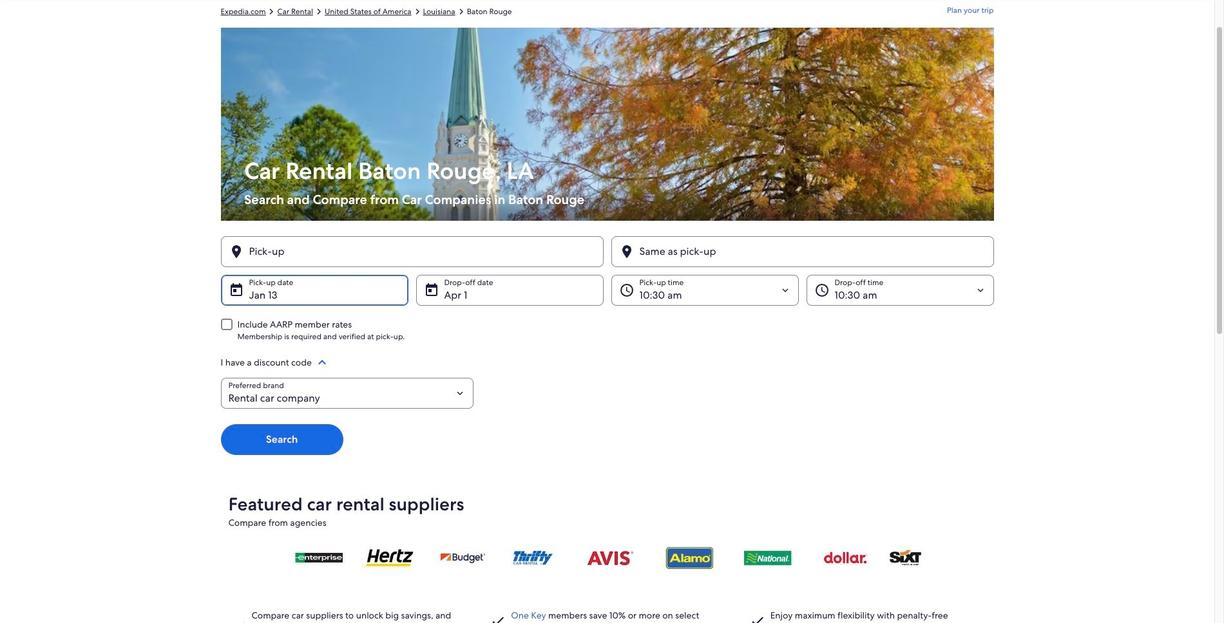 Task type: locate. For each thing, give the bounding box(es) containing it.
0 horizontal spatial directional image
[[313, 6, 325, 17]]

3 directional image from the left
[[455, 6, 467, 17]]

1 horizontal spatial directional image
[[412, 6, 423, 17]]

2 horizontal spatial directional image
[[455, 6, 467, 17]]

directional image
[[313, 6, 325, 17], [412, 6, 423, 17], [455, 6, 467, 17]]

active image
[[314, 355, 330, 371]]

directional image
[[266, 6, 277, 17]]



Task type: describe. For each thing, give the bounding box(es) containing it.
car suppliers logo image
[[228, 534, 986, 582]]

2 directional image from the left
[[412, 6, 423, 17]]

1 directional image from the left
[[313, 6, 325, 17]]



Task type: vqa. For each thing, say whether or not it's contained in the screenshot.
"in" inside the Sign In dropdown button
no



